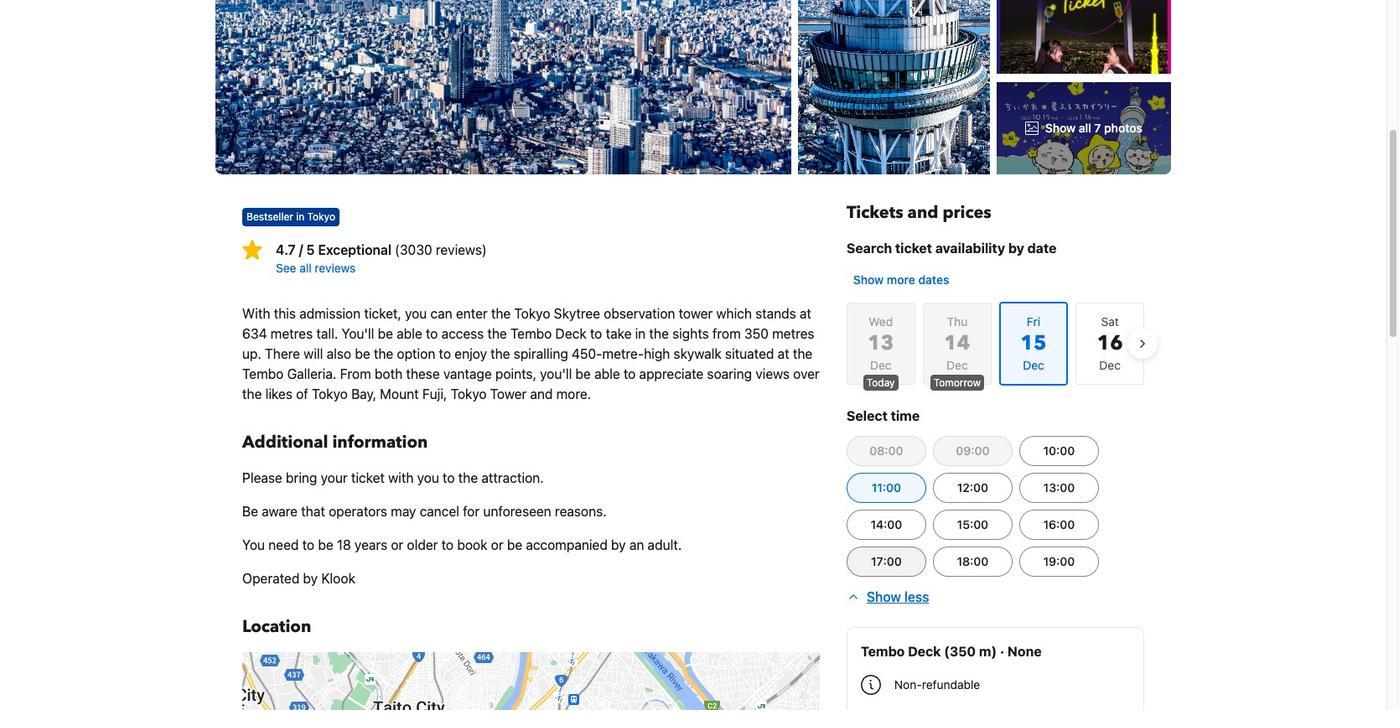 Task type: vqa. For each thing, say whether or not it's contained in the screenshot.
the right able
yes



Task type: locate. For each thing, give the bounding box(es) containing it.
and left prices on the right top of page
[[908, 201, 939, 224]]

1 or from the left
[[391, 538, 404, 553]]

sat
[[1102, 315, 1120, 329]]

tembo down up.
[[242, 367, 284, 382]]

deck down skytree
[[556, 326, 587, 341]]

m)
[[980, 644, 997, 659]]

you'll
[[540, 367, 572, 382]]

0 vertical spatial in
[[296, 211, 305, 223]]

at up views
[[778, 346, 790, 361]]

you
[[242, 538, 265, 553]]

or left older
[[391, 538, 404, 553]]

all inside 4.7 / 5 exceptional (3030 reviews) see all reviews
[[300, 261, 312, 275]]

2 metres from the left
[[773, 326, 815, 341]]

mount
[[380, 387, 419, 402]]

(350
[[945, 644, 976, 659]]

be down you'll
[[355, 346, 370, 361]]

18
[[337, 538, 351, 553]]

17:00
[[872, 554, 902, 569]]

at right stands
[[800, 306, 812, 321]]

sights
[[673, 326, 709, 341]]

·
[[1001, 644, 1005, 659]]

1 vertical spatial in
[[635, 326, 646, 341]]

with
[[388, 471, 414, 486]]

1 horizontal spatial at
[[800, 306, 812, 321]]

0 horizontal spatial and
[[530, 387, 553, 402]]

to down can
[[426, 326, 438, 341]]

1 vertical spatial and
[[530, 387, 553, 402]]

tembo up non-
[[861, 644, 905, 659]]

0 vertical spatial you
[[405, 306, 427, 321]]

and down you'll
[[530, 387, 553, 402]]

1 vertical spatial deck
[[908, 644, 941, 659]]

2 horizontal spatial by
[[1009, 241, 1025, 256]]

dec up tomorrow
[[947, 358, 968, 372]]

metres down stands
[[773, 326, 815, 341]]

you left can
[[405, 306, 427, 321]]

0 horizontal spatial deck
[[556, 326, 587, 341]]

show inside button
[[854, 273, 884, 287]]

observation
[[604, 306, 676, 321]]

need
[[269, 538, 299, 553]]

prices
[[943, 201, 992, 224]]

at
[[800, 306, 812, 321], [778, 346, 790, 361]]

1 horizontal spatial by
[[611, 538, 626, 553]]

by left klook on the left bottom of the page
[[303, 571, 318, 586]]

0 vertical spatial by
[[1009, 241, 1025, 256]]

tokyo
[[307, 211, 335, 223], [515, 306, 551, 321], [312, 387, 348, 402], [451, 387, 487, 402]]

dec up today
[[871, 358, 892, 372]]

more.
[[557, 387, 591, 402]]

to down metre-
[[624, 367, 636, 382]]

an
[[630, 538, 644, 553]]

information
[[332, 431, 428, 454]]

select
[[847, 408, 888, 424]]

12:00
[[958, 481, 989, 495]]

0 horizontal spatial dec
[[871, 358, 892, 372]]

634
[[242, 326, 267, 341]]

0 horizontal spatial at
[[778, 346, 790, 361]]

for
[[463, 504, 480, 519]]

less
[[905, 590, 930, 605]]

all
[[1079, 121, 1092, 135], [300, 261, 312, 275]]

show left 7
[[1046, 121, 1076, 135]]

0 horizontal spatial metres
[[271, 326, 313, 341]]

tomorrow
[[934, 377, 981, 389]]

in
[[296, 211, 305, 223], [635, 326, 646, 341]]

dec inside thu 14 dec tomorrow
[[947, 358, 968, 372]]

dec for 13
[[871, 358, 892, 372]]

will
[[304, 346, 323, 361]]

soaring
[[707, 367, 752, 382]]

to left "book" at the left of page
[[442, 538, 454, 553]]

3 dec from the left
[[1100, 358, 1121, 372]]

dates
[[919, 273, 950, 287]]

by
[[1009, 241, 1025, 256], [611, 538, 626, 553], [303, 571, 318, 586]]

2 horizontal spatial tembo
[[861, 644, 905, 659]]

show inside button
[[867, 590, 902, 605]]

attraction.
[[482, 471, 544, 486]]

tokyo up spiralling
[[515, 306, 551, 321]]

operated
[[242, 571, 300, 586]]

skywalk
[[674, 346, 722, 361]]

350
[[745, 326, 769, 341]]

photos
[[1105, 121, 1143, 135]]

2 horizontal spatial dec
[[1100, 358, 1121, 372]]

1 horizontal spatial in
[[635, 326, 646, 341]]

1 vertical spatial all
[[300, 261, 312, 275]]

none
[[1008, 644, 1042, 659]]

deck up the non-refundable
[[908, 644, 941, 659]]

show all 7 photos
[[1046, 121, 1143, 135]]

metres down this
[[271, 326, 313, 341]]

ticket up show more dates
[[896, 241, 933, 256]]

0 vertical spatial and
[[908, 201, 939, 224]]

2 or from the left
[[491, 538, 504, 553]]

to up 450-
[[590, 326, 603, 341]]

dec inside wed 13 dec today
[[871, 358, 892, 372]]

and
[[908, 201, 939, 224], [530, 387, 553, 402]]

1 vertical spatial at
[[778, 346, 790, 361]]

dec down 16
[[1100, 358, 1121, 372]]

show
[[1046, 121, 1076, 135], [854, 273, 884, 287], [867, 590, 902, 605]]

all down '/'
[[300, 261, 312, 275]]

0 horizontal spatial ticket
[[351, 471, 385, 486]]

enjoy
[[455, 346, 487, 361]]

tokyo down vantage
[[451, 387, 487, 402]]

or
[[391, 538, 404, 553], [491, 538, 504, 553]]

0 vertical spatial deck
[[556, 326, 587, 341]]

1 vertical spatial you
[[417, 471, 439, 486]]

vantage
[[444, 367, 492, 382]]

able down metre-
[[595, 367, 620, 382]]

450-
[[572, 346, 603, 361]]

from
[[340, 367, 371, 382]]

13:00
[[1044, 481, 1075, 495]]

1 vertical spatial show
[[854, 273, 884, 287]]

to
[[426, 326, 438, 341], [590, 326, 603, 341], [439, 346, 451, 361], [624, 367, 636, 382], [443, 471, 455, 486], [302, 538, 315, 553], [442, 538, 454, 553]]

show down "search"
[[854, 273, 884, 287]]

1 horizontal spatial metres
[[773, 326, 815, 341]]

1 vertical spatial tembo
[[242, 367, 284, 382]]

the up both
[[374, 346, 394, 361]]

0 vertical spatial show
[[1046, 121, 1076, 135]]

1 horizontal spatial dec
[[947, 358, 968, 372]]

0 vertical spatial able
[[397, 326, 422, 341]]

09:00
[[956, 444, 990, 458]]

ticket,
[[364, 306, 402, 321]]

by left an in the bottom of the page
[[611, 538, 626, 553]]

this
[[274, 306, 296, 321]]

non-refundable
[[895, 678, 981, 692]]

0 vertical spatial at
[[800, 306, 812, 321]]

bestseller in tokyo
[[247, 211, 335, 223]]

you right 'with'
[[417, 471, 439, 486]]

and inside with this admission ticket, you can enter the tokyo skytree observation tower which stands at 634 metres tall. you'll be able to access the tembo deck to take in the sights from 350 metres up. there will also be the option to enjoy the spiralling 450-metre-high skywalk situated at the tembo galleria. from both these vantage points, you'll be able to appreciate soaring views over the likes of tokyo bay, mount fuji, tokyo tower and more.
[[530, 387, 553, 402]]

may
[[391, 504, 416, 519]]

location
[[242, 616, 311, 638]]

0 horizontal spatial or
[[391, 538, 404, 553]]

1 vertical spatial by
[[611, 538, 626, 553]]

dec for 14
[[947, 358, 968, 372]]

tembo up spiralling
[[511, 326, 552, 341]]

2 dec from the left
[[947, 358, 968, 372]]

the left likes
[[242, 387, 262, 402]]

0 vertical spatial tembo
[[511, 326, 552, 341]]

to right need
[[302, 538, 315, 553]]

1 horizontal spatial or
[[491, 538, 504, 553]]

all left 7
[[1079, 121, 1092, 135]]

2 vertical spatial show
[[867, 590, 902, 605]]

points,
[[496, 367, 537, 382]]

1 dec from the left
[[871, 358, 892, 372]]

refundable
[[922, 678, 981, 692]]

show for show all 7 photos
[[1046, 121, 1076, 135]]

7
[[1095, 121, 1102, 135]]

0 horizontal spatial by
[[303, 571, 318, 586]]

the up for on the left bottom of the page
[[459, 471, 478, 486]]

5
[[306, 242, 315, 257]]

4.7 / 5 exceptional (3030 reviews) see all reviews
[[276, 242, 487, 275]]

from
[[713, 326, 741, 341]]

be left 18
[[318, 538, 334, 553]]

region
[[834, 295, 1158, 393]]

14
[[945, 330, 971, 357]]

option
[[397, 346, 436, 361]]

the down enter
[[488, 326, 507, 341]]

4.7
[[276, 242, 296, 257]]

1 horizontal spatial able
[[595, 367, 620, 382]]

or right "book" at the left of page
[[491, 538, 504, 553]]

please bring your ticket with you to the attraction.
[[242, 471, 544, 486]]

in down observation
[[635, 326, 646, 341]]

1 vertical spatial able
[[595, 367, 620, 382]]

dec inside sat 16 dec
[[1100, 358, 1121, 372]]

1 horizontal spatial ticket
[[896, 241, 933, 256]]

show left less
[[867, 590, 902, 605]]

2 vertical spatial tembo
[[861, 644, 905, 659]]

0 vertical spatial all
[[1079, 121, 1092, 135]]

also
[[327, 346, 352, 361]]

fuji,
[[423, 387, 447, 402]]

accompanied
[[526, 538, 608, 553]]

admission
[[300, 306, 361, 321]]

able up option
[[397, 326, 422, 341]]

you inside with this admission ticket, you can enter the tokyo skytree observation tower which stands at 634 metres tall. you'll be able to access the tembo deck to take in the sights from 350 metres up. there will also be the option to enjoy the spiralling 450-metre-high skywalk situated at the tembo galleria. from both these vantage points, you'll be able to appreciate soaring views over the likes of tokyo bay, mount fuji, tokyo tower and more.
[[405, 306, 427, 321]]

show for show more dates
[[854, 273, 884, 287]]

ticket left 'with'
[[351, 471, 385, 486]]

able
[[397, 326, 422, 341], [595, 367, 620, 382]]

tickets and prices
[[847, 201, 992, 224]]

0 horizontal spatial all
[[300, 261, 312, 275]]

cancel
[[420, 504, 460, 519]]

tall.
[[316, 326, 338, 341]]

in right bestseller
[[296, 211, 305, 223]]

1 metres from the left
[[271, 326, 313, 341]]

map region
[[242, 653, 820, 710]]

by left date
[[1009, 241, 1025, 256]]

deck
[[556, 326, 587, 341], [908, 644, 941, 659]]



Task type: describe. For each thing, give the bounding box(es) containing it.
klook
[[321, 571, 356, 586]]

these
[[406, 367, 440, 382]]

show for show less
[[867, 590, 902, 605]]

0 horizontal spatial tembo
[[242, 367, 284, 382]]

the up "over"
[[793, 346, 813, 361]]

be down unforeseen
[[507, 538, 523, 553]]

take
[[606, 326, 632, 341]]

likes
[[266, 387, 293, 402]]

views
[[756, 367, 790, 382]]

operators
[[329, 504, 387, 519]]

be down ticket,
[[378, 326, 393, 341]]

1 horizontal spatial tembo
[[511, 326, 552, 341]]

10:00
[[1044, 444, 1075, 458]]

your
[[321, 471, 348, 486]]

skytree
[[554, 306, 601, 321]]

be down 450-
[[576, 367, 591, 382]]

of
[[296, 387, 308, 402]]

in inside with this admission ticket, you can enter the tokyo skytree observation tower which stands at 634 metres tall. you'll be able to access the tembo deck to take in the sights from 350 metres up. there will also be the option to enjoy the spiralling 450-metre-high skywalk situated at the tembo galleria. from both these vantage points, you'll be able to appreciate soaring views over the likes of tokyo bay, mount fuji, tokyo tower and more.
[[635, 326, 646, 341]]

can
[[431, 306, 453, 321]]

which
[[717, 306, 752, 321]]

see all reviews button
[[276, 260, 820, 277]]

availability
[[936, 241, 1006, 256]]

tokyo down galleria.
[[312, 387, 348, 402]]

additional
[[242, 431, 328, 454]]

you'll
[[342, 326, 374, 341]]

metre-
[[603, 346, 644, 361]]

region containing 13
[[834, 295, 1158, 393]]

bring
[[286, 471, 317, 486]]

tembo deck (350 m) · none
[[861, 644, 1042, 659]]

book
[[457, 538, 488, 553]]

galleria.
[[287, 367, 337, 382]]

thu
[[947, 315, 968, 329]]

1 horizontal spatial all
[[1079, 121, 1092, 135]]

be
[[242, 504, 258, 519]]

time
[[891, 408, 920, 424]]

16
[[1098, 330, 1124, 357]]

show more dates
[[854, 273, 950, 287]]

high
[[644, 346, 670, 361]]

14:00
[[871, 518, 903, 532]]

today
[[867, 377, 895, 389]]

16:00
[[1044, 518, 1075, 532]]

0 horizontal spatial able
[[397, 326, 422, 341]]

the up points,
[[491, 346, 510, 361]]

situated
[[725, 346, 775, 361]]

aware
[[262, 504, 298, 519]]

there
[[265, 346, 300, 361]]

tickets
[[847, 201, 904, 224]]

select time
[[847, 408, 920, 424]]

1 horizontal spatial and
[[908, 201, 939, 224]]

08:00
[[870, 444, 904, 458]]

11:00
[[872, 481, 902, 495]]

2 vertical spatial by
[[303, 571, 318, 586]]

to left enjoy
[[439, 346, 451, 361]]

years
[[355, 538, 388, 553]]

show less
[[867, 590, 930, 605]]

please
[[242, 471, 283, 486]]

0 horizontal spatial in
[[296, 211, 305, 223]]

wed 13 dec today
[[867, 315, 895, 389]]

unforeseen
[[483, 504, 552, 519]]

tokyo up 5 at left top
[[307, 211, 335, 223]]

reviews
[[315, 261, 356, 275]]

up.
[[242, 346, 261, 361]]

search
[[847, 241, 893, 256]]

enter
[[456, 306, 488, 321]]

13
[[868, 330, 894, 357]]

the up high
[[650, 326, 669, 341]]

1 vertical spatial ticket
[[351, 471, 385, 486]]

access
[[442, 326, 484, 341]]

both
[[375, 367, 403, 382]]

15:00
[[958, 518, 989, 532]]

show more dates button
[[847, 265, 956, 295]]

with
[[242, 306, 270, 321]]

deck inside with this admission ticket, you can enter the tokyo skytree observation tower which stands at 634 metres tall. you'll be able to access the tembo deck to take in the sights from 350 metres up. there will also be the option to enjoy the spiralling 450-metre-high skywalk situated at the tembo galleria. from both these vantage points, you'll be able to appreciate soaring views over the likes of tokyo bay, mount fuji, tokyo tower and more.
[[556, 326, 587, 341]]

1 horizontal spatial deck
[[908, 644, 941, 659]]

to up cancel
[[443, 471, 455, 486]]

(3030
[[395, 242, 433, 257]]

bestseller
[[247, 211, 293, 223]]

18:00
[[957, 554, 989, 569]]

see
[[276, 261, 296, 275]]

0 vertical spatial ticket
[[896, 241, 933, 256]]

additional information
[[242, 431, 428, 454]]

older
[[407, 538, 438, 553]]

bay,
[[351, 387, 377, 402]]

/
[[299, 242, 303, 257]]

non-
[[895, 678, 922, 692]]

adult.
[[648, 538, 682, 553]]

show less button
[[847, 587, 930, 607]]

19:00
[[1044, 554, 1075, 569]]

date
[[1028, 241, 1057, 256]]

the right enter
[[491, 306, 511, 321]]

wed
[[869, 315, 893, 329]]

operated by klook
[[242, 571, 356, 586]]

with this admission ticket, you can enter the tokyo skytree observation tower which stands at 634 metres tall. you'll be able to access the tembo deck to take in the sights from 350 metres up. there will also be the option to enjoy the spiralling 450-metre-high skywalk situated at the tembo galleria. from both these vantage points, you'll be able to appreciate soaring views over the likes of tokyo bay, mount fuji, tokyo tower and more.
[[242, 306, 820, 402]]

that
[[301, 504, 325, 519]]

appreciate
[[640, 367, 704, 382]]

be aware that operators may cancel for unforeseen reasons.
[[242, 504, 607, 519]]



